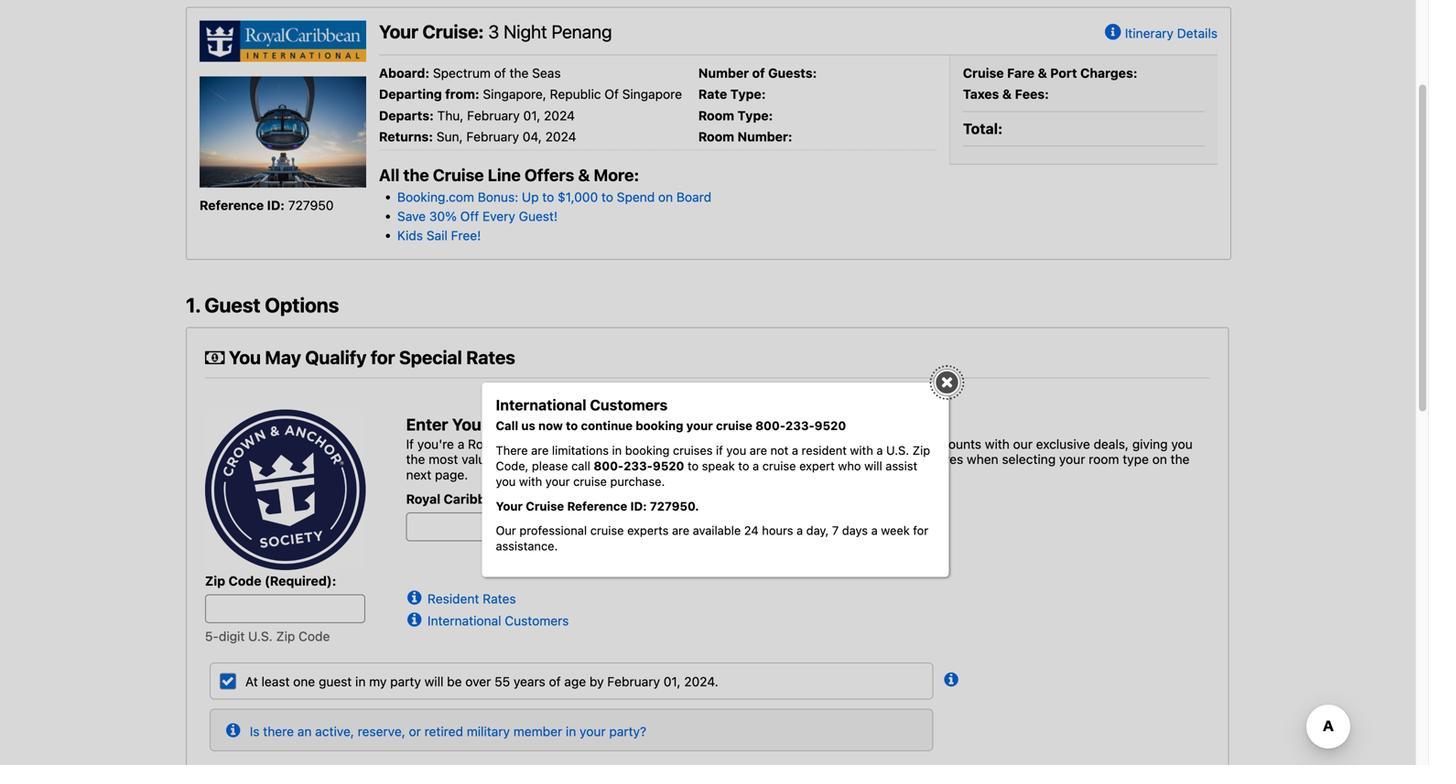 Task type: vqa. For each thing, say whether or not it's contained in the screenshot.


Task type: locate. For each thing, give the bounding box(es) containing it.
available right if
[[732, 452, 783, 467]]

reference down call
[[567, 499, 627, 513]]

1 vertical spatial 01,
[[664, 674, 681, 689]]

every
[[483, 209, 515, 224]]

total:
[[963, 120, 1003, 137]]

2024 down republic
[[544, 108, 575, 123]]

there
[[263, 724, 294, 740]]

cruises
[[673, 444, 713, 457]]

0 horizontal spatial with
[[519, 475, 542, 488]]

are
[[531, 444, 549, 457], [750, 444, 767, 457], [672, 524, 690, 538]]

800-233-9520 to speak to a cruise expert
[[594, 459, 835, 473]]

727950 down spectrum of the seas image
[[288, 198, 334, 213]]

Zip Code (Required): text field
[[205, 595, 365, 623]]

the right type
[[1171, 452, 1190, 467]]

cruise down not on the bottom right
[[762, 459, 796, 473]]

crown & anchor society
[[787, 452, 930, 467]]

1 vertical spatial info circle image
[[944, 668, 964, 687]]

a up (optional)
[[753, 459, 759, 473]]

you inside there are limitations in booking cruises if you are not a resident with a u.s. zip code, please call
[[726, 444, 746, 457]]

0 vertical spatial will
[[864, 459, 882, 473]]

customers inside dialog
[[590, 396, 668, 414]]

next down most
[[406, 467, 431, 482]]

0 vertical spatial available
[[732, 452, 783, 467]]

your inside international customers dialog
[[496, 499, 523, 513]]

0 horizontal spatial cruise
[[433, 165, 484, 185]]

you down code,
[[496, 475, 516, 488]]

line
[[488, 165, 521, 185]]

international customers up enter your crown & anchor society number
[[496, 396, 668, 414]]

booking
[[636, 419, 683, 433], [625, 444, 670, 457]]

1 vertical spatial id:
[[630, 499, 647, 513]]

2 horizontal spatial in
[[612, 444, 622, 457]]

0 vertical spatial cruise
[[963, 65, 1004, 80]]

1 horizontal spatial 727950
[[650, 499, 695, 513]]

01, left "2024."
[[664, 674, 681, 689]]

code
[[228, 574, 261, 589], [299, 629, 330, 644]]

0 vertical spatial 9520
[[815, 419, 846, 433]]

bonus:
[[478, 190, 518, 205]]

None text field
[[406, 513, 608, 542]]

money image
[[205, 349, 225, 367]]

with inside who will assist you with your cruise purchase.
[[519, 475, 542, 488]]

least
[[261, 674, 290, 689]]

customers up "continue"
[[590, 396, 668, 414]]

1 horizontal spatial 800-
[[756, 419, 786, 433]]

your for your cruise reference id: 727950 .
[[496, 499, 523, 513]]

9520 up combine
[[815, 419, 846, 433]]

fare
[[1007, 65, 1035, 80]]

with down code,
[[519, 475, 542, 488]]

2 horizontal spatial cruise
[[963, 65, 1004, 80]]

with up who
[[850, 444, 873, 457]]

1 vertical spatial 800-
[[594, 459, 624, 473]]

type:
[[730, 87, 766, 102], [738, 108, 773, 123]]

on down giving
[[1152, 452, 1167, 467]]

cruise inside who will assist you with your cruise purchase.
[[573, 475, 607, 488]]

on inside all the cruise line offers & more: booking.com bonus: up to $1,000 to spend on board save 30% off every guest! kids sail free!
[[658, 190, 673, 205]]

233- up purchase.
[[624, 459, 653, 473]]

the inside member you can combine amazing discounts with our exclusive deals, giving you the most value on your next cruise! we'll show you any available
[[406, 452, 425, 467]]

0 vertical spatial code
[[228, 574, 261, 589]]

your up our
[[496, 499, 523, 513]]

2024 right 04,
[[545, 129, 576, 144]]

0 vertical spatial your
[[379, 21, 418, 42]]

1 vertical spatial royal
[[406, 492, 441, 507]]

fees:
[[1015, 87, 1049, 102]]

royal up the value
[[468, 437, 500, 452]]

of up singapore,
[[494, 65, 506, 80]]

800- right call
[[594, 459, 624, 473]]

or
[[409, 724, 421, 740]]

id: down purchase.
[[630, 499, 647, 513]]

0 horizontal spatial id:
[[267, 198, 285, 213]]

enter
[[406, 415, 448, 435]]

0 horizontal spatial next
[[406, 467, 431, 482]]

0 vertical spatial info circle image
[[407, 586, 428, 605]]

booking up purchase.
[[625, 444, 670, 457]]

of left guests:
[[752, 65, 765, 80]]

& up professional
[[556, 492, 565, 507]]

to down 'more:'
[[602, 190, 613, 205]]

info circle image down resident
[[407, 608, 428, 627]]

our
[[1013, 437, 1033, 452]]

1 vertical spatial caribbean
[[444, 492, 509, 507]]

1 horizontal spatial id:
[[630, 499, 647, 513]]

cruise down call
[[573, 475, 607, 488]]

& left the fees:
[[1002, 87, 1012, 102]]

are left not on the bottom right
[[750, 444, 767, 457]]

will
[[864, 459, 882, 473], [425, 674, 444, 689]]

to right speak
[[738, 459, 749, 473]]

0 vertical spatial room
[[698, 108, 734, 123]]

0 horizontal spatial on
[[496, 452, 511, 467]]

if
[[406, 437, 414, 452]]

id: inside international customers dialog
[[630, 499, 647, 513]]

9520 down cruises
[[653, 459, 684, 473]]

in
[[612, 444, 622, 457], [355, 674, 366, 689], [566, 724, 576, 740]]

727950 inside international customers dialog
[[650, 499, 695, 513]]

reference down spectrum of the seas image
[[200, 198, 264, 213]]

1 horizontal spatial zip
[[276, 629, 295, 644]]

0 vertical spatial 2024
[[544, 108, 575, 123]]

1 vertical spatial code
[[299, 629, 330, 644]]

1 horizontal spatial your
[[452, 415, 488, 435]]

in left my
[[355, 674, 366, 689]]

international down resident rates
[[428, 613, 501, 629]]

1 horizontal spatial 01,
[[664, 674, 681, 689]]

guest
[[319, 674, 352, 689]]

2 vertical spatial your
[[496, 499, 523, 513]]

digit
[[219, 629, 245, 644]]

the inside all the cruise line offers & more: booking.com bonus: up to $1,000 to spend on board save 30% off every guest! kids sail free!
[[403, 165, 429, 185]]

1 horizontal spatial royal
[[468, 437, 500, 452]]

your down please
[[546, 475, 570, 488]]

next down if you're a royal caribbean crown & anchor society
[[544, 452, 569, 467]]

port
[[1050, 65, 1077, 80]]

a right combine
[[877, 444, 883, 457]]

member up any
[[715, 437, 764, 452]]

& up $1,000
[[578, 165, 590, 185]]

thu,
[[437, 108, 464, 123]]

info circle image up international customers link
[[407, 586, 428, 605]]

of left age
[[549, 674, 561, 689]]

february left 04,
[[466, 129, 519, 144]]

1 horizontal spatial reference
[[567, 499, 627, 513]]

anchor
[[562, 415, 620, 435], [621, 437, 664, 452], [840, 452, 883, 467], [568, 492, 614, 507]]

your down exclusive
[[1059, 452, 1085, 467]]

military
[[467, 724, 510, 740]]

to right now
[[566, 419, 578, 433]]

crown
[[492, 415, 543, 435], [567, 437, 605, 452], [787, 452, 824, 467], [512, 492, 553, 507]]

crown down please
[[512, 492, 553, 507]]

0 vertical spatial 233-
[[786, 419, 815, 433]]

info circle image for international customers
[[407, 608, 428, 627]]

& down combine
[[828, 452, 837, 467]]

u.s. right the 'digit'
[[248, 629, 273, 644]]

1 vertical spatial 2024
[[545, 129, 576, 144]]

customers up years
[[505, 613, 569, 629]]

party
[[390, 674, 421, 689]]

rates up international customers link
[[483, 591, 516, 607]]

your inside who will assist you with your cruise purchase.
[[546, 475, 570, 488]]

id: down spectrum of the seas image
[[267, 198, 285, 213]]

&
[[1038, 65, 1047, 80], [1002, 87, 1012, 102], [578, 165, 590, 185], [547, 415, 559, 435], [609, 437, 618, 452], [828, 452, 837, 467], [556, 492, 565, 507]]

1 horizontal spatial 233-
[[786, 419, 815, 433]]

hours
[[762, 524, 793, 538]]

your down "us"
[[514, 452, 541, 467]]

please
[[532, 459, 568, 473]]

0 horizontal spatial your
[[379, 21, 418, 42]]

number up if
[[687, 415, 750, 435]]

1 horizontal spatial member
[[715, 437, 764, 452]]

1 vertical spatial available
[[693, 524, 741, 538]]

caribbean down "us"
[[503, 437, 564, 452]]

727950 up the experts
[[650, 499, 695, 513]]

0 vertical spatial info circle image
[[1105, 24, 1125, 42]]

0 vertical spatial for
[[371, 347, 395, 368]]

sail
[[426, 228, 448, 243]]

cruise down your cruise reference id: 727950 .
[[590, 524, 624, 538]]

you left any
[[683, 452, 704, 467]]

0 horizontal spatial member
[[513, 724, 562, 740]]

call
[[496, 419, 518, 433]]

international
[[496, 396, 586, 414], [428, 613, 501, 629]]

1 vertical spatial u.s.
[[248, 629, 273, 644]]

0 vertical spatial number
[[698, 65, 749, 80]]

cruise up 'booking.com'
[[433, 165, 484, 185]]

your inside "fares when selecting your room type on the next page."
[[1059, 452, 1085, 467]]

your up cruises
[[686, 419, 713, 433]]

international up now
[[496, 396, 586, 414]]

international customers dialog
[[482, 369, 961, 577]]

departing
[[379, 87, 442, 102]]

the inside "fares when selecting your room type on the next page."
[[1171, 452, 1190, 467]]

01, inside aboard: spectrum of the seas departing from: singapore, republic of singapore departs: thu, february 01, 2024 returns: sun, february 04, 2024
[[523, 108, 540, 123]]

2 vertical spatial number
[[668, 492, 719, 507]]

resident
[[802, 444, 847, 457]]

are up please
[[531, 444, 549, 457]]

call us now to continue booking your cruise 800-233-9520
[[496, 419, 846, 433]]

0 horizontal spatial u.s.
[[248, 629, 273, 644]]

0 vertical spatial 01,
[[523, 108, 540, 123]]

society
[[624, 415, 683, 435], [667, 437, 711, 452], [886, 452, 930, 467], [617, 492, 665, 507]]

number down who will assist you with your cruise purchase.
[[668, 492, 719, 507]]

code up zip code (required): text box
[[228, 574, 261, 589]]

type
[[1123, 452, 1149, 467]]

continue
[[581, 419, 633, 433]]

info circle image
[[407, 586, 428, 605], [407, 608, 428, 627], [226, 719, 246, 738]]

1 vertical spatial member
[[513, 724, 562, 740]]

itinerary
[[1125, 26, 1174, 41]]

spend
[[617, 190, 655, 205]]

1 horizontal spatial will
[[864, 459, 882, 473]]

1 vertical spatial rates
[[483, 591, 516, 607]]

for right week
[[913, 524, 929, 538]]

guests:
[[768, 65, 817, 80]]

1 vertical spatial customers
[[505, 613, 569, 629]]

society up 'show'
[[624, 415, 683, 435]]

0 vertical spatial international
[[496, 396, 586, 414]]

on left board
[[658, 190, 673, 205]]

is there an active, reserve, or retired military member in your party? link
[[226, 719, 646, 740]]

1 vertical spatial 727950
[[650, 499, 695, 513]]

on inside member you can combine amazing discounts with our exclusive deals, giving you the most value on your next cruise! we'll show you any available
[[496, 452, 511, 467]]

zip down zip code (required): text box
[[276, 629, 295, 644]]

society down call us now to continue booking your cruise 800-233-9520
[[667, 437, 711, 452]]

0 vertical spatial zip
[[913, 444, 930, 457]]

giving
[[1132, 437, 1168, 452]]

0 horizontal spatial 233-
[[624, 459, 653, 473]]

caribbean down page. on the left bottom of the page
[[444, 492, 509, 507]]

5-digit u.s. zip code
[[205, 629, 330, 644]]

crown up there
[[492, 415, 543, 435]]

anchor up we'll
[[621, 437, 664, 452]]

at least one guest in my party will be over 55 years of age by february 01, 2024.
[[245, 674, 718, 689]]

1 horizontal spatial u.s.
[[886, 444, 909, 457]]

0 vertical spatial u.s.
[[886, 444, 909, 457]]

0 vertical spatial in
[[612, 444, 622, 457]]

1 vertical spatial in
[[355, 674, 366, 689]]

offers
[[525, 165, 574, 185]]

1 vertical spatial your
[[452, 415, 488, 435]]

u.s. inside there are limitations in booking cruises if you are not a resident with a u.s. zip code, please call
[[886, 444, 909, 457]]

info circle image inside international customers link
[[407, 608, 428, 627]]

in down age
[[566, 724, 576, 740]]

1 horizontal spatial with
[[850, 444, 873, 457]]

are inside our professional cruise experts are available 24 hours a day, 7 days a week for assistance.
[[672, 524, 690, 538]]

cruise up if
[[716, 419, 753, 433]]

code,
[[496, 459, 529, 473]]

2 horizontal spatial on
[[1152, 452, 1167, 467]]

a
[[458, 437, 465, 452], [792, 444, 798, 457], [877, 444, 883, 457], [753, 459, 759, 473], [797, 524, 803, 538], [871, 524, 878, 538]]

your inside member you can combine amazing discounts with our exclusive deals, giving you the most value on your next cruise! we'll show you any available
[[514, 452, 541, 467]]

type: right rate
[[730, 87, 766, 102]]

1 horizontal spatial cruise
[[526, 499, 564, 513]]

0 horizontal spatial 01,
[[523, 108, 540, 123]]

for right 'qualify'
[[371, 347, 395, 368]]

your for your cruise: 3 night penang
[[379, 21, 418, 42]]

to down cruises
[[688, 459, 699, 473]]

1 vertical spatial february
[[466, 129, 519, 144]]

professional
[[520, 524, 587, 538]]

id:
[[267, 198, 285, 213], [630, 499, 647, 513]]

enter your crown & anchor society number
[[406, 415, 750, 435]]

who will assist you with your cruise purchase.
[[496, 459, 918, 488]]

group
[[205, 574, 1210, 583]]

in down "continue"
[[612, 444, 622, 457]]

aboard: spectrum of the seas departing from: singapore, republic of singapore departs: thu, february 01, 2024 returns: sun, february 04, 2024
[[379, 65, 682, 144]]

you're
[[417, 437, 454, 452]]

reference
[[200, 198, 264, 213], [567, 499, 627, 513]]

0 horizontal spatial of
[[494, 65, 506, 80]]

0 horizontal spatial will
[[425, 674, 444, 689]]

1 horizontal spatial next
[[544, 452, 569, 467]]

reference inside international customers dialog
[[567, 499, 627, 513]]

2 horizontal spatial with
[[985, 437, 1010, 452]]

800-
[[756, 419, 786, 433], [594, 459, 624, 473]]

1 vertical spatial zip
[[205, 574, 225, 589]]

info circle image
[[1105, 24, 1125, 42], [944, 668, 964, 687]]

guest!
[[519, 209, 558, 224]]

01, up 04,
[[523, 108, 540, 123]]

info circle image inside resident rates link
[[407, 586, 428, 605]]

booking inside there are limitations in booking cruises if you are not a resident with a u.s. zip code, please call
[[625, 444, 670, 457]]

30%
[[429, 209, 457, 224]]

number inside the number of guests: rate type: room type: room number:
[[698, 65, 749, 80]]

experts
[[627, 524, 669, 538]]

member right military in the left bottom of the page
[[513, 724, 562, 740]]

on right the value
[[496, 452, 511, 467]]

zip inside there are limitations in booking cruises if you are not a resident with a u.s. zip code, please call
[[913, 444, 930, 457]]

cruise inside all the cruise line offers & more: booking.com bonus: up to $1,000 to spend on board save 30% off every guest! kids sail free!
[[433, 165, 484, 185]]

cruise inside our professional cruise experts are available 24 hours a day, 7 days a week for assistance.
[[590, 524, 624, 538]]

member
[[715, 437, 764, 452], [513, 724, 562, 740]]

royal down page. on the left bottom of the page
[[406, 492, 441, 507]]

2 vertical spatial cruise
[[526, 499, 564, 513]]

1. guest options
[[186, 293, 339, 317]]

your cruise reference id: 727950 .
[[496, 499, 699, 513]]

your
[[686, 419, 713, 433], [514, 452, 541, 467], [1059, 452, 1085, 467], [546, 475, 570, 488], [580, 724, 606, 740]]

with inside there are limitations in booking cruises if you are not a resident with a u.s. zip code, please call
[[850, 444, 873, 457]]

1 vertical spatial type:
[[738, 108, 773, 123]]

1 horizontal spatial info circle image
[[1105, 24, 1125, 42]]

booking up 'show'
[[636, 419, 683, 433]]

0 vertical spatial international customers
[[496, 396, 668, 414]]

the up singapore,
[[510, 65, 529, 80]]

1 horizontal spatial customers
[[590, 396, 668, 414]]

of
[[605, 87, 619, 102]]

with inside member you can combine amazing discounts with our exclusive deals, giving you the most value on your next cruise! we'll show you any available
[[985, 437, 1010, 452]]

reference id: 727950
[[200, 198, 334, 213]]

will right who
[[864, 459, 882, 473]]

1 vertical spatial number
[[687, 415, 750, 435]]

727950
[[288, 198, 334, 213], [650, 499, 695, 513]]

0 horizontal spatial 727950
[[288, 198, 334, 213]]

233-
[[786, 419, 815, 433], [624, 459, 653, 473]]

fares when selecting your room type on the next page.
[[406, 452, 1190, 482]]

your up the value
[[452, 415, 488, 435]]

available down .
[[693, 524, 741, 538]]

2 horizontal spatial of
[[752, 65, 765, 80]]

international customers down resident rates
[[428, 613, 569, 629]]

7
[[832, 524, 839, 538]]

1 vertical spatial booking
[[625, 444, 670, 457]]

1 horizontal spatial code
[[299, 629, 330, 644]]

9520
[[815, 419, 846, 433], [653, 459, 684, 473]]

cruise inside international customers dialog
[[526, 499, 564, 513]]

1 horizontal spatial for
[[913, 524, 929, 538]]

0 vertical spatial member
[[715, 437, 764, 452]]

society down purchase.
[[617, 492, 665, 507]]

0 horizontal spatial for
[[371, 347, 395, 368]]

0 vertical spatial royal
[[468, 437, 500, 452]]

1 vertical spatial 9520
[[653, 459, 684, 473]]

rates right special
[[466, 347, 515, 368]]

selecting
[[1002, 452, 1056, 467]]

are right the experts
[[672, 524, 690, 538]]

2 room from the top
[[698, 129, 734, 144]]

code down zip code (required): text box
[[299, 629, 330, 644]]



Task type: describe. For each thing, give the bounding box(es) containing it.
1 vertical spatial international customers
[[428, 613, 569, 629]]

special
[[399, 347, 462, 368]]

international customers link
[[407, 608, 569, 629]]

is there an active, reserve, or retired military member in your party?
[[250, 724, 646, 740]]

anchor down call
[[568, 492, 614, 507]]

when
[[967, 452, 999, 467]]

a left day,
[[797, 524, 803, 538]]

an
[[297, 724, 312, 740]]

member inside member you can combine amazing discounts with our exclusive deals, giving you the most value on your next cruise! we'll show you any available
[[715, 437, 764, 452]]

available inside member you can combine amazing discounts with our exclusive deals, giving you the most value on your next cruise! we'll show you any available
[[732, 452, 783, 467]]

a up the value
[[458, 437, 465, 452]]

itinerary details link
[[1105, 21, 1218, 46]]

a right not on the bottom right
[[792, 444, 798, 457]]

1 horizontal spatial 9520
[[815, 419, 846, 433]]

now
[[538, 419, 563, 433]]

& inside all the cruise line offers & more: booking.com bonus: up to $1,000 to spend on board save 30% off every guest! kids sail free!
[[578, 165, 590, 185]]

royal caribbean image
[[200, 21, 366, 62]]

reserve,
[[358, 724, 405, 740]]

0 horizontal spatial code
[[228, 574, 261, 589]]

if
[[716, 444, 723, 457]]

3
[[488, 21, 499, 42]]

anchor down combine
[[840, 452, 883, 467]]

day,
[[806, 524, 829, 538]]

2024.
[[684, 674, 718, 689]]

2 vertical spatial february
[[607, 674, 660, 689]]

off
[[460, 209, 479, 224]]

the inside aboard: spectrum of the seas departing from: singapore, republic of singapore departs: thu, february 01, 2024 returns: sun, february 04, 2024
[[510, 65, 529, 80]]

cruise inside cruise fare & port charges: taxes & fees:
[[963, 65, 1004, 80]]

board
[[677, 190, 712, 205]]

there are limitations in booking cruises if you are not a resident with a u.s. zip code, please call
[[496, 444, 930, 473]]

be
[[447, 674, 462, 689]]

0 vertical spatial february
[[467, 108, 520, 123]]

your cruise: 3 night penang
[[379, 21, 612, 42]]

age
[[564, 674, 586, 689]]

0 vertical spatial rates
[[466, 347, 515, 368]]

0 vertical spatial caribbean
[[503, 437, 564, 452]]

5-
[[205, 629, 219, 644]]

page.
[[435, 467, 468, 482]]

number for number
[[687, 415, 750, 435]]

0 horizontal spatial customers
[[505, 613, 569, 629]]

purchase.
[[610, 475, 665, 488]]

there
[[496, 444, 528, 457]]

crown up cruise! at the left bottom of the page
[[567, 437, 605, 452]]

exclusive
[[1036, 437, 1090, 452]]

one
[[293, 674, 315, 689]]

0 horizontal spatial 9520
[[653, 459, 684, 473]]

save
[[397, 209, 426, 224]]

not
[[771, 444, 789, 457]]

republic
[[550, 87, 601, 102]]

(required):
[[265, 574, 336, 589]]

cruise:
[[422, 21, 484, 42]]

kids sail free! link
[[397, 228, 481, 243]]

1 vertical spatial international
[[428, 613, 501, 629]]

0 vertical spatial 727950
[[288, 198, 334, 213]]

up
[[522, 190, 539, 205]]

to right up
[[542, 190, 554, 205]]

1 vertical spatial will
[[425, 674, 444, 689]]

1 vertical spatial 233-
[[624, 459, 653, 473]]

next inside "fares when selecting your room type on the next page."
[[406, 467, 431, 482]]

a right days at the bottom right
[[871, 524, 878, 538]]

0 horizontal spatial info circle image
[[944, 668, 964, 687]]

guest
[[205, 293, 261, 317]]

value
[[462, 452, 493, 467]]

show
[[648, 452, 679, 467]]

will inside who will assist you with your cruise purchase.
[[864, 459, 882, 473]]

speak
[[702, 459, 735, 473]]

royal caribbean crown & anchor society number (optional)
[[406, 492, 786, 507]]

amazing
[[871, 437, 921, 452]]

details
[[1177, 26, 1218, 41]]

aboard:
[[379, 65, 430, 80]]

number for number (optional)
[[668, 492, 719, 507]]

international customers inside dialog
[[496, 396, 668, 414]]

04,
[[523, 129, 542, 144]]

member you can combine amazing discounts with our exclusive deals, giving you the most value on your next cruise! we'll show you any available
[[406, 437, 1193, 467]]

years
[[514, 674, 545, 689]]

sun,
[[437, 129, 463, 144]]

assist
[[886, 459, 918, 473]]

1 horizontal spatial of
[[549, 674, 561, 689]]

0 horizontal spatial zip
[[205, 574, 225, 589]]

may
[[265, 347, 301, 368]]

deals,
[[1094, 437, 1129, 452]]

of inside the number of guests: rate type: room type: room number:
[[752, 65, 765, 80]]

available inside our professional cruise experts are available 24 hours a day, 7 days a week for assistance.
[[693, 524, 741, 538]]

over
[[465, 674, 491, 689]]

0 vertical spatial type:
[[730, 87, 766, 102]]

0 vertical spatial booking
[[636, 419, 683, 433]]

2 horizontal spatial are
[[750, 444, 767, 457]]

at
[[245, 674, 258, 689]]

on inside "fares when selecting your room type on the next page."
[[1152, 452, 1167, 467]]

retired
[[425, 724, 463, 740]]

rates inside resident rates link
[[483, 591, 516, 607]]

our professional cruise experts are available 24 hours a day, 7 days a week for assistance.
[[496, 524, 929, 553]]

cruise fare & port charges: taxes & fees:
[[963, 65, 1138, 102]]

combine
[[817, 437, 867, 452]]

for inside our professional cruise experts are available 24 hours a day, 7 days a week for assistance.
[[913, 524, 929, 538]]

party?
[[609, 724, 646, 740]]

international inside dialog
[[496, 396, 586, 414]]

0 vertical spatial 800-
[[756, 419, 786, 433]]

0 horizontal spatial are
[[531, 444, 549, 457]]

& down "continue"
[[609, 437, 618, 452]]

your left party?
[[580, 724, 606, 740]]

2 vertical spatial zip
[[276, 629, 295, 644]]

2 vertical spatial in
[[566, 724, 576, 740]]

you inside who will assist you with your cruise purchase.
[[496, 475, 516, 488]]

0 horizontal spatial reference
[[200, 198, 264, 213]]

info circle image inside itinerary details link
[[1105, 24, 1125, 42]]

society down amazing
[[886, 452, 930, 467]]

info circle image inside is there an active, reserve, or retired military member in your party? link
[[226, 719, 246, 738]]

who
[[838, 459, 861, 473]]

resident rates link
[[407, 586, 516, 607]]

fares
[[934, 452, 963, 467]]

info circle image for resident rates
[[407, 586, 428, 605]]

0 horizontal spatial in
[[355, 674, 366, 689]]

.
[[695, 499, 699, 513]]

all
[[379, 165, 400, 185]]

you right giving
[[1171, 437, 1193, 452]]

0 vertical spatial id:
[[267, 198, 285, 213]]

next inside member you can combine amazing discounts with our exclusive deals, giving you the most value on your next cruise! we'll show you any available
[[544, 452, 569, 467]]

cruise!
[[573, 452, 613, 467]]

1.
[[186, 293, 200, 317]]

active,
[[315, 724, 354, 740]]

resident
[[428, 591, 479, 607]]

anchor up limitations
[[562, 415, 620, 435]]

night
[[504, 21, 547, 42]]

crown down "can"
[[787, 452, 824, 467]]

& left port
[[1038, 65, 1047, 80]]

returns:
[[379, 129, 433, 144]]

departs:
[[379, 108, 434, 123]]

rate
[[698, 87, 727, 102]]

kids
[[397, 228, 423, 243]]

resident rates
[[428, 591, 516, 607]]

in inside there are limitations in booking cruises if you are not a resident with a u.s. zip code, please call
[[612, 444, 622, 457]]

55
[[495, 674, 510, 689]]

our
[[496, 524, 516, 538]]

$1,000
[[558, 190, 598, 205]]

1 room from the top
[[698, 108, 734, 123]]

& up if you're a royal caribbean crown & anchor society
[[547, 415, 559, 435]]

you may qualify for special rates
[[225, 347, 515, 368]]

of inside aboard: spectrum of the seas departing from: singapore, republic of singapore departs: thu, february 01, 2024 returns: sun, february 04, 2024
[[494, 65, 506, 80]]

more:
[[594, 165, 639, 185]]

you left "can"
[[767, 437, 788, 452]]

by
[[590, 674, 604, 689]]

spectrum of the seas image
[[200, 76, 366, 187]]

booking.com
[[397, 190, 474, 205]]

options
[[265, 293, 339, 317]]



